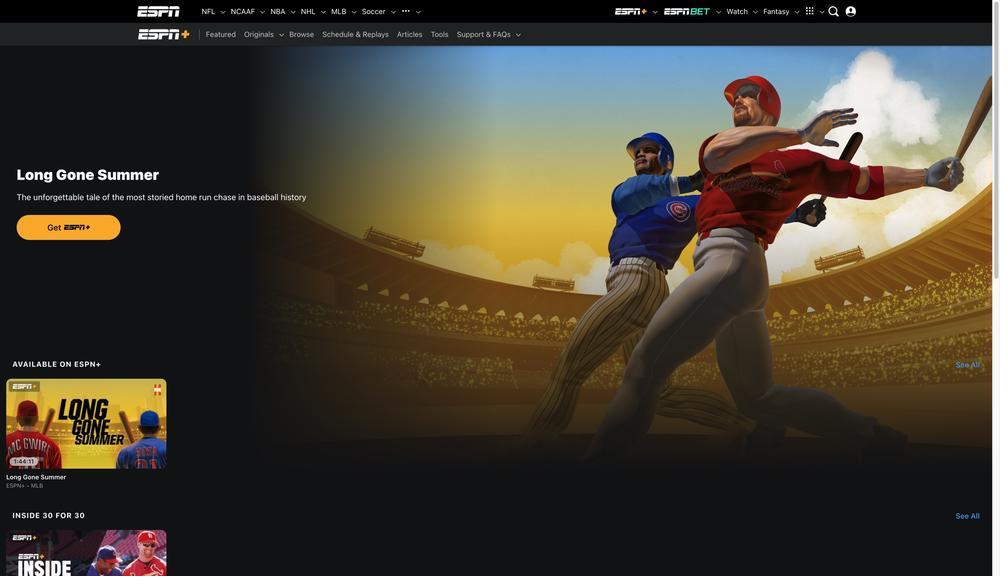 Task type: locate. For each thing, give the bounding box(es) containing it.
see all inside available on espn+ element
[[956, 361, 981, 369]]

long for long gone summer espn+ • mlb
[[6, 474, 21, 481]]

featured
[[206, 30, 236, 39]]

nba image
[[290, 8, 297, 16]]

1 vertical spatial see all link
[[954, 511, 993, 522]]

see
[[956, 361, 970, 369], [956, 512, 970, 521]]

1 vertical spatial long
[[6, 474, 21, 481]]

summer inside long gone summer espn+ • mlb
[[41, 474, 66, 481]]

summer up inside 30 for 30
[[41, 474, 66, 481]]

0 horizontal spatial more espn image
[[803, 4, 818, 19]]

gone up •
[[23, 474, 39, 481]]

support & faqs link
[[453, 23, 515, 46]]

see inside inside 30 for 30 element
[[956, 512, 970, 521]]

&
[[356, 30, 361, 39], [486, 30, 491, 39]]

summer
[[97, 166, 159, 183], [41, 474, 66, 481]]

1 horizontal spatial summer
[[97, 166, 159, 183]]

see all inside inside 30 for 30 element
[[956, 512, 981, 521]]

30 left for
[[43, 512, 53, 520]]

tools link
[[427, 23, 453, 46]]

for
[[56, 512, 72, 520]]

all for available on espn+
[[972, 361, 981, 369]]

0 horizontal spatial mlb
[[31, 483, 43, 490]]

2 & from the left
[[486, 30, 491, 39]]

& inside 'link'
[[356, 30, 361, 39]]

see for available on espn+
[[956, 361, 970, 369]]

inside 30 for 30 link
[[0, 511, 954, 522]]

see all link inside inside 30 for 30 element
[[954, 511, 993, 522]]

nfl link
[[198, 0, 220, 23]]

2 see all from the top
[[956, 512, 981, 521]]

nfl image
[[220, 8, 227, 16]]

1 vertical spatial see
[[956, 512, 970, 521]]

& left replays
[[356, 30, 361, 39]]

all inside inside 30 for 30 element
[[972, 512, 981, 521]]

mlb inside global navigation element
[[332, 7, 347, 16]]

available on espn+ link
[[0, 360, 954, 370]]

more espn image
[[803, 4, 818, 19], [819, 8, 826, 16]]

gone for long gone summer espn+ • mlb
[[23, 474, 39, 481]]

30
[[43, 512, 53, 520], [74, 512, 85, 520]]

30 right for
[[74, 512, 85, 520]]

0 horizontal spatial espn+
[[6, 483, 25, 490]]

0 vertical spatial long
[[17, 166, 53, 183]]

2 all from the top
[[972, 512, 981, 521]]

global navigation element
[[132, 0, 861, 23]]

ncaaf
[[231, 7, 255, 16]]

espn+ left •
[[6, 483, 25, 490]]

long for long gone summer
[[17, 166, 53, 183]]

inside
[[12, 512, 40, 520]]

1 & from the left
[[356, 30, 361, 39]]

nhl image
[[320, 8, 327, 16]]

long up inside
[[6, 474, 21, 481]]

available on espn+
[[12, 360, 101, 369]]

soccer
[[362, 7, 386, 16]]

see all
[[956, 361, 981, 369], [956, 512, 981, 521]]

& for schedule
[[356, 30, 361, 39]]

espn+
[[74, 360, 101, 369], [6, 483, 25, 490]]

2 see from the top
[[956, 512, 970, 521]]

see all for inside 30 for 30
[[956, 512, 981, 521]]

summer for long gone summer
[[97, 166, 159, 183]]

1 all from the top
[[972, 361, 981, 369]]

all for inside 30 for 30
[[972, 512, 981, 521]]

1 vertical spatial see all
[[956, 512, 981, 521]]

support
[[457, 30, 484, 39]]

nhl
[[301, 7, 316, 16]]

1 vertical spatial mlb
[[31, 483, 43, 490]]

gone inside long gone summer espn+ • mlb
[[23, 474, 39, 481]]

0 horizontal spatial gone
[[23, 474, 39, 481]]

1 horizontal spatial mlb
[[332, 7, 347, 16]]

0 horizontal spatial 30
[[43, 512, 53, 520]]

1 30 from the left
[[43, 512, 53, 520]]

baseball
[[247, 192, 279, 202]]

mlb
[[332, 7, 347, 16], [31, 483, 43, 490]]

1 horizontal spatial gone
[[56, 166, 94, 183]]

1 vertical spatial all
[[972, 512, 981, 521]]

2 30 from the left
[[74, 512, 85, 520]]

support & faqs
[[457, 30, 511, 39]]

long
[[17, 166, 53, 183], [6, 474, 21, 481]]

unforgettable
[[33, 192, 84, 202]]

& for support
[[486, 30, 491, 39]]

long inside long gone summer espn+ • mlb
[[6, 474, 21, 481]]

watch
[[727, 7, 748, 16]]

0 vertical spatial gone
[[56, 166, 94, 183]]

espn+ right on
[[74, 360, 101, 369]]

0 vertical spatial see all link
[[954, 360, 993, 370]]

mlb left mlb icon
[[332, 7, 347, 16]]

espn bet image left watch in the top right of the page
[[716, 8, 723, 16]]

0 vertical spatial see
[[956, 361, 970, 369]]

support & faqs image
[[515, 31, 523, 39]]

1 see from the top
[[956, 361, 970, 369]]

1 see all link from the top
[[954, 360, 993, 370]]

1 horizontal spatial &
[[486, 30, 491, 39]]

most
[[126, 192, 145, 202]]

browse
[[290, 30, 314, 39]]

0 vertical spatial mlb
[[332, 7, 347, 16]]

replays
[[363, 30, 389, 39]]

& left faqs
[[486, 30, 491, 39]]

available
[[12, 360, 57, 369]]

schedule & replays link
[[318, 23, 393, 46]]

see all link
[[954, 360, 993, 370], [954, 511, 993, 522]]

the
[[17, 192, 31, 202]]

see inside available on espn+ element
[[956, 361, 970, 369]]

0 vertical spatial espn+
[[74, 360, 101, 369]]

0 horizontal spatial espn bet image
[[664, 7, 712, 16]]

mlb right •
[[31, 483, 43, 490]]

summer up most
[[97, 166, 159, 183]]

1 vertical spatial espn+
[[6, 483, 25, 490]]

gone
[[56, 166, 94, 183], [23, 474, 39, 481]]

inside 30 for 30
[[12, 512, 85, 520]]

2 see all link from the top
[[954, 511, 993, 522]]

1 vertical spatial gone
[[23, 474, 39, 481]]

the
[[112, 192, 124, 202]]

0 horizontal spatial &
[[356, 30, 361, 39]]

1 horizontal spatial espn bet image
[[716, 8, 723, 16]]

1 horizontal spatial 30
[[74, 512, 85, 520]]

espn bet image right espn plus icon
[[664, 7, 712, 16]]

1 vertical spatial summer
[[41, 474, 66, 481]]

espn+ image
[[615, 7, 648, 16]]

0 horizontal spatial summer
[[41, 474, 66, 481]]

in
[[238, 192, 245, 202]]

long up "the"
[[17, 166, 53, 183]]

0 vertical spatial see all
[[956, 361, 981, 369]]

ncaaf image
[[259, 8, 267, 16]]

0 vertical spatial summer
[[97, 166, 159, 183]]

gone up unforgettable
[[56, 166, 94, 183]]

espn bet image
[[664, 7, 712, 16], [716, 8, 723, 16]]

on
[[60, 360, 72, 369]]

1 see all from the top
[[956, 361, 981, 369]]

browse link
[[285, 23, 318, 46]]

ncaaf link
[[227, 0, 259, 23]]

0 vertical spatial all
[[972, 361, 981, 369]]

espn+ inside long gone summer espn+ • mlb
[[6, 483, 25, 490]]

all
[[972, 361, 981, 369], [972, 512, 981, 521]]

all inside available on espn+ element
[[972, 361, 981, 369]]

see all link for inside 30 for 30
[[954, 511, 993, 522]]



Task type: vqa. For each thing, say whether or not it's contained in the screenshot.
"Support & FAQs" 'image'
yes



Task type: describe. For each thing, give the bounding box(es) containing it.
espn more sports home page image
[[398, 4, 414, 19]]

profile management image
[[846, 6, 857, 17]]

1 horizontal spatial espn+
[[74, 360, 101, 369]]

faqs
[[493, 30, 511, 39]]

featured link
[[202, 23, 240, 46]]

soccer image
[[390, 8, 397, 16]]

see all for available on espn+
[[956, 361, 981, 369]]

gone for long gone summer
[[56, 166, 94, 183]]

originals link
[[240, 23, 278, 46]]

the unforgettable tale of the most storied home run chase in baseball history
[[17, 192, 307, 202]]

espn plus image
[[136, 28, 192, 41]]

originals
[[244, 30, 274, 39]]

nfl
[[202, 7, 215, 16]]

long gone summer espn+ • mlb
[[6, 474, 66, 490]]

mlb inside long gone summer espn+ • mlb
[[31, 483, 43, 490]]

soccer link
[[358, 0, 390, 23]]

nhl link
[[297, 0, 320, 23]]

of
[[102, 192, 110, 202]]

summer for long gone summer espn+ • mlb
[[41, 474, 66, 481]]

more sports image
[[415, 8, 422, 16]]

long gone summer
[[17, 166, 159, 183]]

fantasy link
[[760, 0, 794, 23]]

1 horizontal spatial more espn image
[[819, 8, 826, 16]]

run
[[199, 192, 212, 202]]

fantasy image
[[794, 8, 802, 16]]

•
[[27, 483, 29, 490]]

available on espn+ element
[[0, 360, 993, 491]]

mlb image
[[351, 8, 358, 16]]

articles
[[397, 30, 423, 39]]

schedule
[[323, 30, 354, 39]]

watch link
[[723, 0, 753, 23]]

fantasy
[[764, 7, 790, 16]]

tale
[[86, 192, 100, 202]]

nba
[[271, 7, 286, 16]]

schedule & replays
[[323, 30, 389, 39]]

storied
[[148, 192, 174, 202]]

chase
[[214, 192, 236, 202]]

inside 30 for 30 element
[[0, 511, 993, 577]]

history
[[281, 192, 307, 202]]

articles link
[[393, 23, 427, 46]]

see all link for available on espn+
[[954, 360, 993, 370]]

watch image
[[61, 225, 90, 230]]

nba link
[[267, 0, 290, 23]]

home
[[176, 192, 197, 202]]

espn plus image
[[652, 8, 660, 16]]

see for inside 30 for 30
[[956, 512, 970, 521]]

watch image
[[753, 8, 760, 16]]

originals image
[[278, 31, 285, 39]]

tools
[[431, 30, 449, 39]]

mlb link
[[327, 0, 351, 23]]



